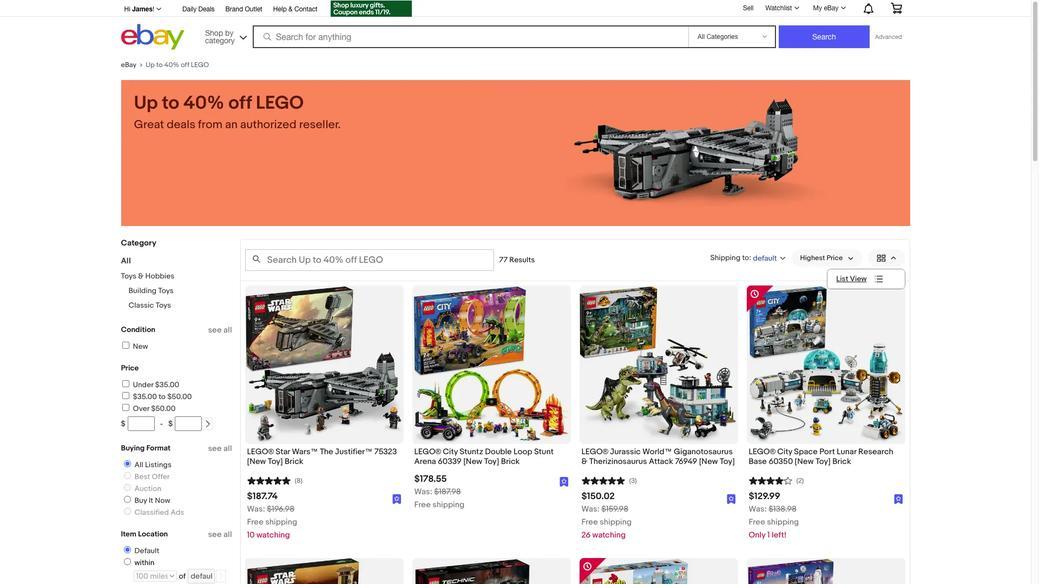 Task type: describe. For each thing, give the bounding box(es) containing it.
:
[[749, 253, 752, 262]]

1 horizontal spatial [object undefined] image
[[894, 495, 903, 504]]

listings
[[145, 461, 172, 470]]

city for stuntz
[[443, 447, 458, 457]]

ebay inside account navigation
[[824, 4, 839, 12]]

& inside account navigation
[[289, 5, 293, 13]]

item location
[[121, 530, 168, 539]]

star
[[276, 447, 290, 457]]

up for up to 40% off lego great deals from an authorized reseller.
[[134, 92, 158, 115]]

[new inside lego® star wars™ the justifier™ 75323 [new toy] brick
[[247, 457, 266, 467]]

Over $50.00 checkbox
[[122, 404, 129, 411]]

stuntz
[[460, 447, 483, 457]]

lego® for $187.74
[[247, 447, 274, 457]]

1 vertical spatial price
[[121, 364, 139, 373]]

shop by category button
[[200, 24, 249, 47]]

$ for "maximum value" text box
[[168, 420, 173, 429]]

offer
[[152, 473, 170, 482]]

see for buying format
[[208, 444, 222, 454]]

0 vertical spatial $50.00
[[167, 392, 192, 402]]

within
[[135, 559, 155, 568]]

of
[[179, 572, 186, 581]]

list view link
[[828, 270, 905, 289]]

lego® star wars™ the justifier™ 75323 [new toy] brick
[[247, 447, 397, 467]]

stunt
[[534, 447, 554, 457]]

outlet
[[245, 5, 262, 13]]

by
[[225, 28, 234, 37]]

go image
[[217, 573, 225, 581]]

none submit inside shop by category banner
[[779, 25, 870, 48]]

Auction radio
[[124, 485, 131, 492]]

help & contact
[[273, 5, 318, 13]]

best offer link
[[119, 473, 172, 482]]

ads
[[171, 508, 184, 518]]

60339
[[438, 457, 462, 467]]

view: gallery view image
[[877, 253, 897, 264]]

see for condition
[[208, 325, 222, 336]]

1 vertical spatial toys
[[158, 286, 174, 296]]

up for up to 40% off lego
[[146, 61, 155, 69]]

buy it now link
[[119, 496, 172, 506]]

lego® jurassic world™ giganotosaurus & therizinosaurus attack 76949 [new toy] image
[[580, 286, 738, 444]]

lego for up to 40% off lego
[[191, 61, 209, 69]]

off for up to 40% off lego great deals from an authorized reseller.
[[228, 92, 252, 115]]

deals
[[198, 5, 215, 13]]

to for shipping to : default
[[742, 253, 749, 262]]

$150.02
[[582, 492, 615, 503]]

under $35.00 link
[[120, 381, 179, 390]]

$35.00 to $50.00 link
[[120, 392, 192, 402]]

was: $196.98 free shipping 10 watching
[[247, 505, 297, 541]]

auction
[[135, 485, 161, 494]]

$ for 'minimum value' text field
[[121, 420, 125, 429]]

hobbies
[[145, 272, 174, 281]]

port
[[820, 447, 835, 457]]

item
[[121, 530, 136, 539]]

shipping for $150.02
[[600, 518, 632, 528]]

was: $159.98 free shipping 26 watching
[[582, 505, 632, 541]]

was: $138.98 free shipping only 1 left!
[[749, 505, 799, 541]]

wars™
[[292, 447, 318, 457]]

from
[[198, 118, 223, 132]]

classified ads link
[[119, 508, 186, 518]]

shipping for $129.99
[[767, 518, 799, 528]]

toy] for lego® city stuntz double loop stunt arena 60339 [new toy] brick
[[484, 457, 499, 467]]

to for up to 40% off lego great deals from an authorized reseller.
[[162, 92, 179, 115]]

best offer
[[135, 473, 170, 482]]

buying
[[121, 444, 145, 453]]

lego® star wars™ the justifier™ 75323 [new toy] brick link
[[247, 447, 401, 470]]

all for item location
[[224, 530, 232, 540]]

lego® city stuntz double loop stunt arena 60339 [new toy] brick
[[414, 447, 554, 467]]

best
[[135, 473, 150, 482]]

(2) link
[[749, 476, 804, 486]]

hi
[[124, 5, 130, 13]]

classified
[[135, 508, 169, 518]]

view
[[850, 274, 867, 284]]

see all button for condition
[[208, 325, 232, 336]]

lego® for $129.99
[[749, 447, 776, 457]]

All Listings radio
[[124, 461, 131, 468]]

city for space
[[778, 447, 793, 457]]

see all button for buying format
[[208, 444, 232, 454]]

watching for $150.02
[[593, 531, 626, 541]]

lego® city stuntz double loop stunt arena 60339 [new toy] brick image
[[413, 286, 570, 444]]

building
[[129, 286, 157, 296]]

-
[[160, 420, 163, 429]]

left!
[[772, 531, 787, 541]]

Maximum Value text field
[[175, 417, 202, 431]]

over $50.00
[[133, 404, 176, 414]]

$159.98
[[602, 505, 629, 515]]

$187.74
[[247, 492, 278, 503]]

help & contact link
[[273, 4, 318, 16]]

see all button for item location
[[208, 530, 232, 540]]

lego® friends olivia's space academy 41713 [new toy] brick image
[[748, 559, 905, 585]]

over $50.00 link
[[120, 404, 176, 414]]

$138.98
[[769, 505, 797, 515]]

daily
[[182, 5, 197, 13]]

(3)
[[629, 477, 637, 486]]

Buy It Now radio
[[124, 496, 131, 503]]

lego® technic™ the batman: batmobile™ 42127 [new toy] brick image
[[414, 559, 570, 585]]

reseller.
[[299, 118, 341, 132]]

therizinosaurus
[[589, 457, 647, 467]]

New checkbox
[[122, 342, 129, 349]]

watchlist
[[766, 4, 792, 12]]

2 vertical spatial toys
[[156, 301, 171, 310]]

[new for lego® jurassic world™ giganotosaurus & therizinosaurus attack 76949 [new toy]
[[699, 457, 718, 467]]

shop
[[205, 28, 223, 37]]

all for condition
[[224, 325, 232, 336]]

help
[[273, 5, 287, 13]]

1 vertical spatial $50.00
[[151, 404, 176, 414]]

new link
[[120, 342, 148, 351]]

1
[[768, 531, 770, 541]]

buy
[[135, 496, 147, 506]]

Enter your search keyword text field
[[245, 250, 494, 271]]

hi james !
[[124, 5, 154, 13]]

lego® city space port lunar research base 60350 [new toy] brick image
[[748, 286, 905, 444]]

buy it now
[[135, 496, 170, 506]]

price inside highest price dropdown button
[[827, 254, 843, 263]]

1 vertical spatial ebay
[[121, 61, 137, 69]]

shipping for $187.74
[[265, 518, 297, 528]]

Default radio
[[124, 547, 131, 554]]

it
[[149, 496, 153, 506]]

up to 40% off lego great deals from an authorized reseller.
[[134, 92, 341, 132]]

giganotosaurus
[[674, 447, 733, 457]]

$178.55
[[414, 474, 447, 485]]

advanced
[[875, 34, 902, 40]]

watchlist link
[[760, 2, 804, 15]]

results
[[510, 256, 535, 265]]

1 vertical spatial $35.00
[[133, 392, 157, 402]]

highest price button
[[792, 250, 863, 267]]

highest
[[800, 254, 825, 263]]

0 horizontal spatial [object undefined] image
[[392, 494, 401, 504]]

up to 40% off lego
[[146, 61, 209, 69]]

attack
[[649, 457, 673, 467]]

off for up to 40% off lego
[[181, 61, 189, 69]]

lego® inside lego® city stuntz double loop stunt arena 60339 [new toy] brick
[[414, 447, 441, 457]]

daily deals
[[182, 5, 215, 13]]

watching for $187.74
[[257, 531, 290, 541]]

0 vertical spatial $35.00
[[155, 381, 179, 390]]

all for buying format
[[224, 444, 232, 454]]

was: inside was: $187.98 free shipping
[[414, 487, 432, 498]]

shop by category
[[205, 28, 235, 45]]

60350
[[769, 457, 793, 467]]



Task type: vqa. For each thing, say whether or not it's contained in the screenshot.
the leftmost Vivienne
no



Task type: locate. For each thing, give the bounding box(es) containing it.
account navigation
[[118, 0, 910, 18]]

my ebay link
[[807, 2, 851, 15]]

2 vertical spatial &
[[582, 457, 588, 467]]

free down $178.55
[[414, 500, 431, 511]]

advanced link
[[870, 26, 908, 48]]

was: for $187.74
[[247, 505, 265, 515]]

classified ads
[[135, 508, 184, 518]]

to right ebay link
[[156, 61, 163, 69]]

was: inside was: $138.98 free shipping only 1 left!
[[749, 505, 767, 515]]

get the coupon image
[[331, 1, 412, 17]]

brick inside lego® city stuntz double loop stunt arena 60339 [new toy] brick
[[501, 457, 520, 467]]

$35.00 to $50.00 checkbox
[[122, 392, 129, 400]]

free inside "was: $196.98 free shipping 10 watching"
[[247, 518, 264, 528]]

to left default
[[742, 253, 749, 262]]

watching right 10
[[257, 531, 290, 541]]

shipping down $138.98
[[767, 518, 799, 528]]

2 horizontal spatial brick
[[833, 457, 851, 467]]

$35.00 down under
[[133, 392, 157, 402]]

lego® inside "lego® city space port lunar research base 60350 [new toy] brick"
[[749, 447, 776, 457]]

price up 'under $35.00' 'checkbox'
[[121, 364, 139, 373]]

1 vertical spatial see all button
[[208, 444, 232, 454]]

lego® star wars™ the justifier™ 75323 [new toy] brick image
[[246, 286, 403, 444]]

[new right 76949
[[699, 457, 718, 467]]

lego® up 4 out of 5 stars image on the right bottom of the page
[[749, 447, 776, 457]]

None submit
[[779, 25, 870, 48]]

1 brick from the left
[[285, 457, 303, 467]]

jurassic
[[610, 447, 641, 457]]

[object undefined] image
[[392, 494, 401, 504], [894, 495, 903, 504]]

2 brick from the left
[[501, 457, 520, 467]]

[new inside "lego® city space port lunar research base 60350 [new toy] brick"
[[795, 457, 814, 467]]

$ right - on the bottom
[[168, 420, 173, 429]]

40% for up to 40% off lego
[[164, 61, 179, 69]]

5 out of 5 stars image up $150.02
[[582, 476, 625, 486]]

lego up authorized
[[256, 92, 304, 115]]

auction link
[[119, 485, 164, 494]]

watching inside the was: $159.98 free shipping 26 watching
[[593, 531, 626, 541]]

was: inside "was: $196.98 free shipping 10 watching"
[[247, 505, 265, 515]]

1 vertical spatial off
[[228, 92, 252, 115]]

see all for buying format
[[208, 444, 232, 454]]

free up only
[[749, 518, 765, 528]]

3 [new from the left
[[699, 457, 718, 467]]

5 out of 5 stars image for $150.02
[[582, 476, 625, 486]]

was: $187.98 free shipping
[[414, 487, 465, 511]]

highest price
[[800, 254, 843, 263]]

5 out of 5 stars image
[[247, 476, 290, 486], [582, 476, 625, 486]]

2 city from the left
[[778, 447, 793, 457]]

0 vertical spatial toys
[[121, 272, 137, 281]]

was: down $129.99
[[749, 505, 767, 515]]

1 [new from the left
[[247, 457, 266, 467]]

77
[[499, 256, 508, 265]]

4 toy] from the left
[[816, 457, 831, 467]]

toys down "building toys" link
[[156, 301, 171, 310]]

3 lego® from the left
[[582, 447, 608, 457]]

1 vertical spatial see all
[[208, 444, 232, 454]]

toy] up '(8)' link
[[268, 457, 283, 467]]

& inside lego® jurassic world™ giganotosaurus & therizinosaurus attack 76949 [new toy]
[[582, 457, 588, 467]]

city inside lego® city stuntz double loop stunt arena 60339 [new toy] brick
[[443, 447, 458, 457]]

4 [new from the left
[[795, 457, 814, 467]]

2 horizontal spatial &
[[582, 457, 588, 467]]

was: for $150.02
[[582, 505, 600, 515]]

the
[[320, 447, 333, 457]]

75323
[[374, 447, 397, 457]]

an
[[225, 118, 238, 132]]

submit price range image
[[204, 421, 212, 428]]

lego down category
[[191, 61, 209, 69]]

free for $187.74
[[247, 518, 264, 528]]

& right help
[[289, 5, 293, 13]]

city inside "lego® city space port lunar research base 60350 [new toy] brick"
[[778, 447, 793, 457]]

(3) link
[[582, 476, 637, 486]]

all for all toys & hobbies building toys classic toys
[[121, 256, 131, 266]]

0 vertical spatial &
[[289, 5, 293, 13]]

category
[[205, 36, 235, 45]]

3 all from the top
[[224, 530, 232, 540]]

0 vertical spatial 40%
[[164, 61, 179, 69]]

[new up (2)
[[795, 457, 814, 467]]

brick for lego® city space port lunar research base 60350 [new toy] brick
[[833, 457, 851, 467]]

free inside the was: $159.98 free shipping 26 watching
[[582, 518, 598, 528]]

was: down $187.74
[[247, 505, 265, 515]]

brick left stunt
[[501, 457, 520, 467]]

toys up building
[[121, 272, 137, 281]]

2 see from the top
[[208, 444, 222, 454]]

2 5 out of 5 stars image from the left
[[582, 476, 625, 486]]

lego® duplo® town wild animals of asia 10974 [new toy] brick image
[[580, 559, 737, 585]]

toy] inside lego® city stuntz double loop stunt arena 60339 [new toy] brick
[[484, 457, 499, 467]]

& up (3) 'link'
[[582, 457, 588, 467]]

1 horizontal spatial &
[[289, 5, 293, 13]]

free for $150.02
[[582, 518, 598, 528]]

ebay
[[824, 4, 839, 12], [121, 61, 137, 69]]

see all
[[208, 325, 232, 336], [208, 444, 232, 454], [208, 530, 232, 540]]

all inside all toys & hobbies building toys classic toys
[[121, 256, 131, 266]]

[new for lego® city space port lunar research base 60350 [new toy] brick
[[795, 457, 814, 467]]

0 vertical spatial see all
[[208, 325, 232, 336]]

77 results
[[499, 256, 535, 265]]

city left stuntz
[[443, 447, 458, 457]]

under $35.00
[[133, 381, 179, 390]]

0 vertical spatial ebay
[[824, 4, 839, 12]]

watching right 26
[[593, 531, 626, 541]]

[new for lego® city stuntz double loop stunt arena 60339 [new toy] brick
[[464, 457, 482, 467]]

price
[[827, 254, 843, 263], [121, 364, 139, 373]]

Minimum Value text field
[[128, 417, 155, 431]]

1 $ from the left
[[121, 420, 125, 429]]

shipping inside was: $187.98 free shipping
[[433, 500, 465, 511]]

Classified Ads radio
[[124, 508, 131, 515]]

3 see from the top
[[208, 530, 222, 540]]

40% inside up to 40% off lego great deals from an authorized reseller.
[[183, 92, 224, 115]]

1 5 out of 5 stars image from the left
[[247, 476, 290, 486]]

0 horizontal spatial 5 out of 5 stars image
[[247, 476, 290, 486]]

1 vertical spatial all
[[135, 461, 143, 470]]

list view
[[837, 274, 867, 284]]

shipping to : default
[[710, 253, 777, 263]]

buying format
[[121, 444, 171, 453]]

26
[[582, 531, 591, 541]]

& inside all toys & hobbies building toys classic toys
[[138, 272, 144, 281]]

condition
[[121, 325, 155, 335]]

0 vertical spatial up
[[146, 61, 155, 69]]

1 toy] from the left
[[268, 457, 283, 467]]

brick inside "lego® city space port lunar research base 60350 [new toy] brick"
[[833, 457, 851, 467]]

1 horizontal spatial $
[[168, 420, 173, 429]]

2 all from the top
[[224, 444, 232, 454]]

was: down $178.55
[[414, 487, 432, 498]]

new
[[133, 342, 148, 351]]

2 see all from the top
[[208, 444, 232, 454]]

all
[[121, 256, 131, 266], [135, 461, 143, 470]]

1 watching from the left
[[257, 531, 290, 541]]

0 vertical spatial all
[[121, 256, 131, 266]]

lego® left star at the bottom left of page
[[247, 447, 274, 457]]

my ebay
[[813, 4, 839, 12]]

sell link
[[738, 4, 759, 12]]

free inside was: $138.98 free shipping only 1 left!
[[749, 518, 765, 528]]

0 horizontal spatial off
[[181, 61, 189, 69]]

2 $ from the left
[[168, 420, 173, 429]]

free up 10
[[247, 518, 264, 528]]

lego® city stuntz double loop stunt arena 60339 [new toy] brick link
[[414, 447, 569, 470]]

world™
[[643, 447, 672, 457]]

ebay link
[[121, 61, 146, 69]]

3 see all from the top
[[208, 530, 232, 540]]

[new right 60339
[[464, 457, 482, 467]]

all toys & hobbies building toys classic toys
[[121, 256, 174, 310]]

$129.99
[[749, 492, 781, 503]]

default link
[[119, 547, 161, 556]]

2 vertical spatial see
[[208, 530, 222, 540]]

0 vertical spatial all
[[224, 325, 232, 336]]

1 horizontal spatial lego
[[256, 92, 304, 115]]

see all for condition
[[208, 325, 232, 336]]

default text field
[[188, 570, 215, 584]]

3 see all button from the top
[[208, 530, 232, 540]]

& up building
[[138, 272, 144, 281]]

1 see all button from the top
[[208, 325, 232, 336]]

[new up '(8)' link
[[247, 457, 266, 467]]

to down under $35.00
[[159, 392, 166, 402]]

shipping down $187.98
[[433, 500, 465, 511]]

free for $129.99
[[749, 518, 765, 528]]

classic
[[129, 301, 154, 310]]

brick for lego® city stuntz double loop stunt arena 60339 [new toy] brick
[[501, 457, 520, 467]]

loop
[[514, 447, 532, 457]]

see all button
[[208, 325, 232, 336], [208, 444, 232, 454], [208, 530, 232, 540]]

2 vertical spatial see all
[[208, 530, 232, 540]]

all
[[224, 325, 232, 336], [224, 444, 232, 454], [224, 530, 232, 540]]

research
[[859, 447, 894, 457]]

toy] inside lego® jurassic world™ giganotosaurus & therizinosaurus attack 76949 [new toy]
[[720, 457, 735, 467]]

great
[[134, 118, 164, 132]]

toy] right stuntz
[[484, 457, 499, 467]]

up
[[146, 61, 155, 69], [134, 92, 158, 115]]

to inside up to 40% off lego great deals from an authorized reseller.
[[162, 92, 179, 115]]

free up 26
[[582, 518, 598, 528]]

1 see all from the top
[[208, 325, 232, 336]]

lego® city space port lunar research base 60350 [new toy] brick
[[749, 447, 894, 467]]

2 vertical spatial see all button
[[208, 530, 232, 540]]

2 lego® from the left
[[414, 447, 441, 457]]

all right all listings option
[[135, 461, 143, 470]]

$50.00 down under $35.00
[[167, 392, 192, 402]]

default
[[135, 547, 159, 556]]

2 see all button from the top
[[208, 444, 232, 454]]

[new inside lego® jurassic world™ giganotosaurus & therizinosaurus attack 76949 [new toy]
[[699, 457, 718, 467]]

1 vertical spatial &
[[138, 272, 144, 281]]

0 horizontal spatial watching
[[257, 531, 290, 541]]

lego® inside lego® jurassic world™ giganotosaurus & therizinosaurus attack 76949 [new toy]
[[582, 447, 608, 457]]

1 see from the top
[[208, 325, 222, 336]]

up inside up to 40% off lego great deals from an authorized reseller.
[[134, 92, 158, 115]]

0 vertical spatial see
[[208, 325, 222, 336]]

was: inside the was: $159.98 free shipping 26 watching
[[582, 505, 600, 515]]

shipping inside "was: $196.98 free shipping 10 watching"
[[265, 518, 297, 528]]

ebay right my
[[824, 4, 839, 12]]

format
[[146, 444, 171, 453]]

0 vertical spatial off
[[181, 61, 189, 69]]

1 horizontal spatial off
[[228, 92, 252, 115]]

1 vertical spatial up
[[134, 92, 158, 115]]

0 horizontal spatial price
[[121, 364, 139, 373]]

brand
[[226, 5, 243, 13]]

only
[[749, 531, 766, 541]]

1 city from the left
[[443, 447, 458, 457]]

1 horizontal spatial 5 out of 5 stars image
[[582, 476, 625, 486]]

lego inside up to 40% off lego great deals from an authorized reseller.
[[256, 92, 304, 115]]

to up deals
[[162, 92, 179, 115]]

toy] left lunar
[[816, 457, 831, 467]]

base
[[749, 457, 767, 467]]

2 watching from the left
[[593, 531, 626, 541]]

default
[[753, 254, 777, 263]]

1 horizontal spatial price
[[827, 254, 843, 263]]

lego® left jurassic
[[582, 447, 608, 457]]

2 toy] from the left
[[484, 457, 499, 467]]

1 vertical spatial lego
[[256, 92, 304, 115]]

40% right ebay link
[[164, 61, 179, 69]]

2 vertical spatial all
[[224, 530, 232, 540]]

0 horizontal spatial &
[[138, 272, 144, 281]]

1 vertical spatial 40%
[[183, 92, 224, 115]]

0 horizontal spatial city
[[443, 447, 458, 457]]

ebay left up to 40% off lego
[[121, 61, 137, 69]]

toy] inside lego® star wars™ the justifier™ 75323 [new toy] brick
[[268, 457, 283, 467]]

5 out of 5 stars image up $187.74
[[247, 476, 290, 486]]

3 brick from the left
[[833, 457, 851, 467]]

lego® inside lego® star wars™ the justifier™ 75323 [new toy] brick
[[247, 447, 274, 457]]

0 vertical spatial see all button
[[208, 325, 232, 336]]

0 horizontal spatial $
[[121, 420, 125, 429]]

sell
[[743, 4, 754, 12]]

brick
[[285, 457, 303, 467], [501, 457, 520, 467], [833, 457, 851, 467]]

toy] inside "lego® city space port lunar research base 60350 [new toy] brick"
[[816, 457, 831, 467]]

free inside was: $187.98 free shipping
[[414, 500, 431, 511]]

0 vertical spatial price
[[827, 254, 843, 263]]

was: for $129.99
[[749, 505, 767, 515]]

1 horizontal spatial watching
[[593, 531, 626, 541]]

off inside up to 40% off lego great deals from an authorized reseller.
[[228, 92, 252, 115]]

to for up to 40% off lego
[[156, 61, 163, 69]]

deals
[[167, 118, 195, 132]]

1 horizontal spatial brick
[[501, 457, 520, 467]]

1 horizontal spatial ebay
[[824, 4, 839, 12]]

lego® up $178.55
[[414, 447, 441, 457]]

lego® for $150.02
[[582, 447, 608, 457]]

Best Offer radio
[[124, 473, 131, 480]]

double
[[485, 447, 512, 457]]

40% up "from"
[[183, 92, 224, 115]]

brick up '(8)'
[[285, 457, 303, 467]]

justifier™
[[335, 447, 373, 457]]

$35.00 up $35.00 to $50.00
[[155, 381, 179, 390]]

building toys link
[[129, 286, 174, 296]]

list
[[837, 274, 849, 284]]

daily deals link
[[182, 4, 215, 16]]

1 vertical spatial all
[[224, 444, 232, 454]]

0 horizontal spatial all
[[121, 256, 131, 266]]

1 all from the top
[[224, 325, 232, 336]]

lego for up to 40% off lego great deals from an authorized reseller.
[[256, 92, 304, 115]]

5 out of 5 stars image for $187.74
[[247, 476, 290, 486]]

see all for item location
[[208, 530, 232, 540]]

brick inside lego® star wars™ the justifier™ 75323 [new toy] brick
[[285, 457, 303, 467]]

4 lego® from the left
[[749, 447, 776, 457]]

[new inside lego® city stuntz double loop stunt arena 60339 [new toy] brick
[[464, 457, 482, 467]]

4 out of 5 stars image
[[749, 476, 792, 486]]

shipping inside was: $138.98 free shipping only 1 left!
[[767, 518, 799, 528]]

classic toys link
[[129, 301, 171, 310]]

city left 'space' at right
[[778, 447, 793, 457]]

toy] for lego® city space port lunar research base 60350 [new toy] brick
[[816, 457, 831, 467]]

1 vertical spatial see
[[208, 444, 222, 454]]

all down category
[[121, 256, 131, 266]]

$196.98
[[267, 505, 295, 515]]

see for item location
[[208, 530, 222, 540]]

[object undefined] image
[[560, 477, 569, 487], [560, 477, 569, 487], [727, 494, 736, 504], [894, 494, 903, 504], [392, 495, 401, 504], [727, 495, 736, 504]]

toys down hobbies
[[158, 286, 174, 296]]

to inside shipping to : default
[[742, 253, 749, 262]]

shipping inside the was: $159.98 free shipping 26 watching
[[600, 518, 632, 528]]

within radio
[[124, 559, 131, 566]]

brand outlet
[[226, 5, 262, 13]]

location
[[138, 530, 168, 539]]

$50.00
[[167, 392, 192, 402], [151, 404, 176, 414]]

lego® star wars™ boba fett™'s throne room 75326 [new toy] brick image
[[246, 559, 403, 585]]

was: down $150.02
[[582, 505, 600, 515]]

to for $35.00 to $50.00
[[159, 392, 166, 402]]

0 horizontal spatial 40%
[[164, 61, 179, 69]]

0 horizontal spatial brick
[[285, 457, 303, 467]]

$35.00 to $50.00
[[133, 392, 192, 402]]

toy]
[[268, 457, 283, 467], [484, 457, 499, 467], [720, 457, 735, 467], [816, 457, 831, 467]]

3 toy] from the left
[[720, 457, 735, 467]]

all for all listings
[[135, 461, 143, 470]]

1 horizontal spatial 40%
[[183, 92, 224, 115]]

$
[[121, 420, 125, 429], [168, 420, 173, 429]]

over
[[133, 404, 149, 414]]

$50.00 down $35.00 to $50.00
[[151, 404, 176, 414]]

contact
[[294, 5, 318, 13]]

watching inside "was: $196.98 free shipping 10 watching"
[[257, 531, 290, 541]]

Under $35.00 checkbox
[[122, 381, 129, 388]]

0 vertical spatial lego
[[191, 61, 209, 69]]

40% for up to 40% off lego great deals from an authorized reseller.
[[183, 92, 224, 115]]

1 horizontal spatial all
[[135, 461, 143, 470]]

1 horizontal spatial city
[[778, 447, 793, 457]]

shipping down $159.98
[[600, 518, 632, 528]]

2 [new from the left
[[464, 457, 482, 467]]

your shopping cart image
[[890, 3, 903, 14]]

1 lego® from the left
[[247, 447, 274, 457]]

$ down over $50.00 checkbox at the bottom
[[121, 420, 125, 429]]

&
[[289, 5, 293, 13], [138, 272, 144, 281], [582, 457, 588, 467]]

shipping
[[710, 253, 741, 262]]

shipping down $196.98
[[265, 518, 297, 528]]

brick left research
[[833, 457, 851, 467]]

Search for anything text field
[[254, 27, 686, 47]]

toy] left base
[[720, 457, 735, 467]]

price right the highest on the top of page
[[827, 254, 843, 263]]

shop by category banner
[[118, 0, 910, 53]]

toy] for lego® jurassic world™ giganotosaurus & therizinosaurus attack 76949 [new toy]
[[720, 457, 735, 467]]

0 horizontal spatial lego
[[191, 61, 209, 69]]

shipping
[[433, 500, 465, 511], [265, 518, 297, 528], [600, 518, 632, 528], [767, 518, 799, 528]]

0 horizontal spatial ebay
[[121, 61, 137, 69]]



